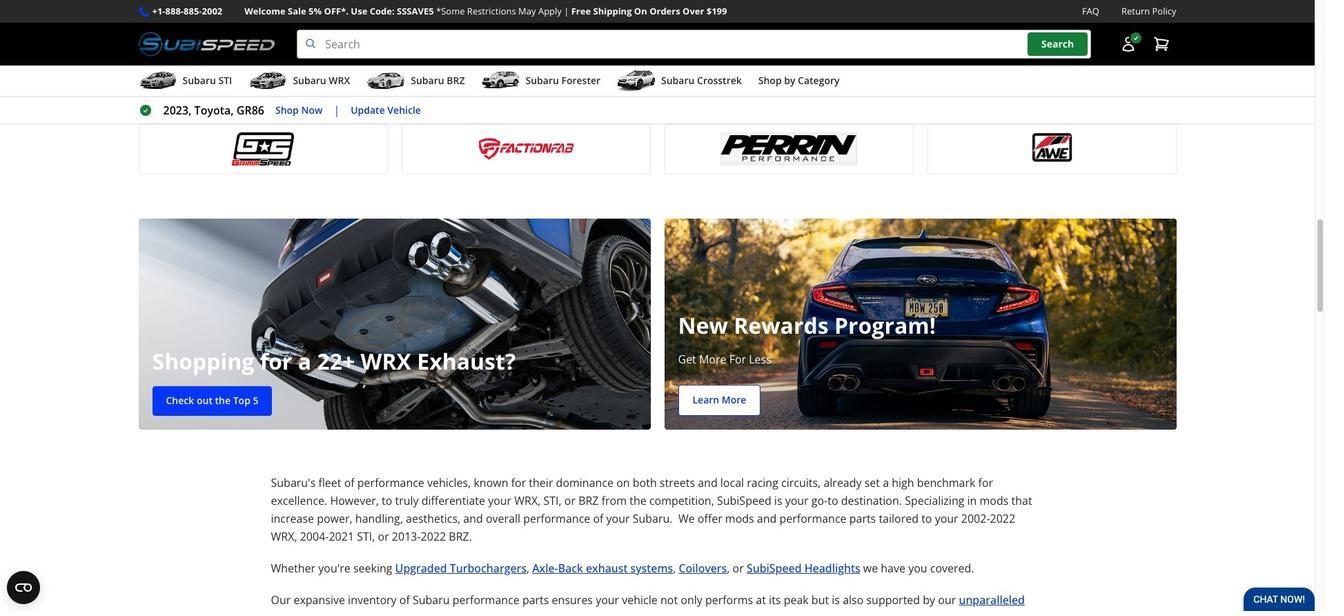 Task type: describe. For each thing, give the bounding box(es) containing it.
open widget image
[[7, 572, 40, 605]]

button image
[[1120, 36, 1137, 53]]

a subaru crosstrek thumbnail image image
[[617, 71, 656, 91]]

subispeed logo image
[[138, 30, 275, 59]]

a subaru brz thumbnail image image
[[367, 71, 405, 91]]

olm logo image
[[410, 68, 642, 101]]

tomei logo image
[[936, 68, 1168, 101]]

a subaru sti thumbnail image image
[[138, 71, 177, 91]]

grimmspeed logo image
[[147, 132, 379, 166]]

a subaru forester thumbnail image image
[[481, 71, 520, 91]]



Task type: vqa. For each thing, say whether or not it's contained in the screenshot.
yet.
no



Task type: locate. For each thing, give the bounding box(es) containing it.
invidia logo image
[[147, 68, 379, 101]]

perrin logo image
[[673, 132, 905, 166]]

search input field
[[297, 30, 1091, 59]]

subispeed logo image
[[673, 68, 905, 101]]

a subaru wrx thumbnail image image
[[249, 71, 287, 91]]

factionfab logo image
[[410, 132, 642, 166]]

awe tuning logo image
[[936, 132, 1168, 166]]



